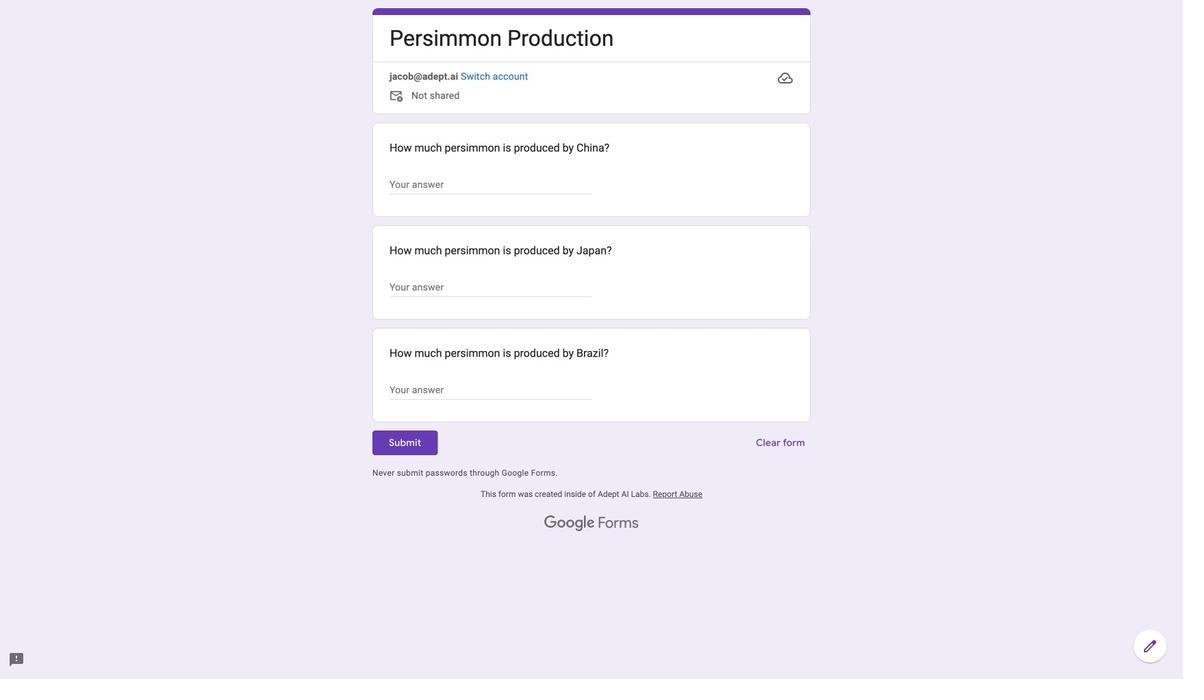 Task type: locate. For each thing, give the bounding box(es) containing it.
your email and google account are not part of your response image
[[390, 89, 412, 106]]

None text field
[[390, 280, 592, 296]]

heading
[[390, 24, 614, 54]]

None text field
[[390, 177, 592, 193], [390, 382, 592, 399], [390, 177, 592, 193], [390, 382, 592, 399]]

google image
[[545, 516, 595, 532]]

list
[[373, 123, 811, 423]]



Task type: vqa. For each thing, say whether or not it's contained in the screenshot.
Left Margin IMAGE
no



Task type: describe. For each thing, give the bounding box(es) containing it.
report a problem to google image
[[8, 652, 25, 669]]

your email and google account are not part of your response image
[[390, 89, 406, 106]]



